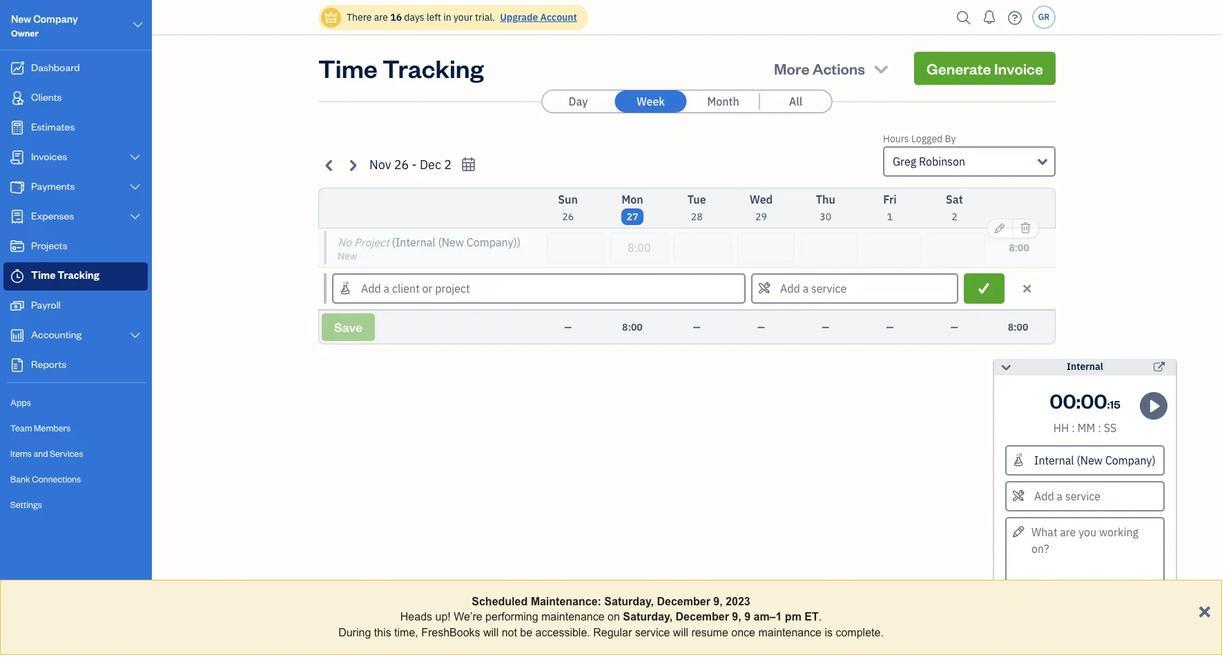 Task type: vqa. For each thing, say whether or not it's contained in the screenshot.
THE 26 corresponding to Nov
yes



Task type: locate. For each thing, give the bounding box(es) containing it.
maintenance
[[541, 611, 605, 623], [758, 627, 822, 639]]

open in new window image
[[1154, 359, 1165, 376]]

notifications image
[[978, 3, 1000, 31]]

sun
[[558, 193, 578, 206]]

1 horizontal spatial add a client or project text field
[[1007, 447, 1163, 474]]

on
[[608, 611, 620, 623]]

timer image
[[9, 269, 26, 283]]

clients link
[[3, 84, 148, 113]]

0 vertical spatial add a client or project text field
[[333, 275, 744, 302]]

hours logged by
[[883, 133, 956, 145]]

there are 16 days left in your trial. upgrade account
[[347, 11, 577, 23]]

internal left (new
[[396, 235, 435, 249]]

1
[[887, 211, 893, 223]]

reports
[[31, 358, 66, 371]]

1 horizontal spatial 00
[[1081, 387, 1107, 414]]

tracking down left
[[382, 52, 484, 84]]

chevron large down image down payments link
[[129, 211, 142, 222]]

invoices link
[[3, 144, 148, 172]]

2 vertical spatial chevron large down image
[[129, 182, 142, 193]]

Add a service text field
[[753, 275, 957, 302]]

items and services
[[10, 448, 83, 459]]

time inside main element
[[31, 269, 55, 282]]

will right service
[[673, 627, 688, 639]]

estimate image
[[9, 121, 26, 135]]

chevron large down image inside expenses link
[[129, 211, 142, 222]]

saturday,
[[604, 596, 654, 608], [623, 611, 673, 623]]

1 horizontal spatial time tracking
[[318, 52, 484, 84]]

1 vertical spatial tracking
[[57, 269, 99, 282]]

1 vertical spatial chevron large down image
[[129, 330, 142, 341]]

0 horizontal spatial 00
[[1050, 387, 1076, 414]]

team
[[10, 423, 32, 434]]

0 horizontal spatial 9,
[[713, 596, 723, 608]]

2 duration text field from the left
[[610, 233, 668, 263]]

maintenance down 'maintenance:'
[[541, 611, 605, 623]]

1 horizontal spatial duration text field
[[801, 233, 858, 263]]

chevron large down image
[[129, 211, 142, 222], [129, 330, 142, 341]]

0 vertical spatial internal
[[396, 235, 435, 249]]

2 horizontal spatial duration text field
[[927, 233, 985, 263]]

00 : 00 : 15
[[1050, 387, 1120, 414]]

:
[[1076, 387, 1081, 414], [1107, 397, 1110, 412], [1072, 421, 1075, 435], [1098, 421, 1101, 435]]

What are you working on? text field
[[1005, 517, 1165, 586]]

expense image
[[9, 210, 26, 224]]

duration text field down 27
[[610, 233, 668, 263]]

2 down sat at the top
[[952, 211, 957, 223]]

26 inside sun 26
[[562, 211, 574, 223]]

more actions
[[774, 59, 865, 78]]

account
[[540, 11, 577, 23]]

internal
[[396, 235, 435, 249], [1067, 360, 1103, 373]]

apps
[[10, 397, 31, 408]]

time right timer icon
[[31, 269, 55, 282]]

ss
[[1104, 421, 1117, 435]]

client image
[[9, 91, 26, 105]]

fri
[[883, 193, 897, 206]]

invoices
[[31, 150, 67, 163]]

00 up hh
[[1050, 387, 1076, 414]]

3 duration text field from the left
[[927, 233, 985, 263]]

0 vertical spatial time tracking
[[318, 52, 484, 84]]

0 vertical spatial new
[[11, 12, 31, 26]]

saturday, up "on"
[[604, 596, 654, 608]]

chevron large down image inside payments link
[[129, 182, 142, 193]]

time tracking link
[[3, 262, 148, 291]]

discard
[[1063, 636, 1107, 652]]

1 vertical spatial maintenance
[[758, 627, 822, 639]]

× button
[[1198, 597, 1211, 623]]

this
[[374, 627, 391, 639]]

Add a client or project text field
[[333, 275, 744, 302], [1007, 447, 1163, 474]]

main element
[[0, 0, 186, 655]]

0 horizontal spatial tracking
[[57, 269, 99, 282]]

new up owner
[[11, 12, 31, 26]]

generate invoice
[[927, 59, 1043, 78]]

× dialog
[[0, 580, 1222, 655]]

items
[[10, 448, 32, 459]]

1 will from the left
[[483, 627, 499, 639]]

left
[[427, 11, 441, 23]]

edit image
[[994, 220, 1005, 237]]

report image
[[9, 358, 26, 372]]

scheduled
[[472, 596, 528, 608]]

be
[[520, 627, 532, 639]]

chevron large down image for payments
[[129, 182, 142, 193]]

1 vertical spatial internal
[[1067, 360, 1103, 373]]

1 horizontal spatial maintenance
[[758, 627, 822, 639]]

6 — from the left
[[951, 321, 958, 333]]

not
[[502, 627, 517, 639]]

chevron large down image down payroll "link"
[[129, 330, 142, 341]]

resume
[[691, 627, 728, 639]]

members
[[34, 423, 71, 434]]

15
[[1110, 397, 1120, 412]]

26 left - in the left of the page
[[394, 157, 409, 173]]

1 horizontal spatial 26
[[562, 211, 574, 223]]

add a client or project text field down hh : mm : ss
[[1007, 447, 1163, 474]]

by
[[945, 133, 956, 145]]

0 vertical spatial time
[[318, 52, 378, 84]]

new
[[11, 12, 31, 26], [338, 250, 357, 262]]

crown image
[[324, 10, 338, 25]]

chevron large down image inside "invoices" "link"
[[129, 152, 142, 163]]

bank connections
[[10, 474, 81, 485]]

reports link
[[3, 351, 148, 380]]

27
[[627, 211, 638, 223]]

hours
[[883, 133, 909, 145]]

0 horizontal spatial time tracking
[[31, 269, 99, 282]]

1 horizontal spatial new
[[338, 250, 357, 262]]

0 horizontal spatial add a client or project text field
[[333, 275, 744, 302]]

scheduled maintenance: saturday, december 9, 2023 heads up! we're performing maintenance on saturday, december 9, 9 am–1 pm et . during this time, freshbooks will not be accessible. regular service will resume once maintenance is complete.
[[338, 596, 884, 639]]

will left not
[[483, 627, 499, 639]]

project
[[354, 235, 389, 249]]

estimates
[[31, 120, 75, 133]]

1 horizontal spatial 2
[[952, 211, 957, 223]]

1 — from the left
[[564, 321, 572, 333]]

sat 2
[[946, 193, 963, 223]]

greg robinson button
[[883, 146, 1056, 177]]

28
[[691, 211, 703, 223]]

tracking
[[382, 52, 484, 84], [57, 269, 99, 282]]

0 horizontal spatial new
[[11, 12, 31, 26]]

26
[[394, 157, 409, 173], [562, 211, 574, 223]]

tracking down projects link
[[57, 269, 99, 282]]

month
[[707, 95, 739, 108]]

1 horizontal spatial will
[[673, 627, 688, 639]]

duration text field down sun 26
[[547, 233, 605, 263]]

: up hh : mm : ss
[[1076, 387, 1081, 414]]

26 down sun
[[562, 211, 574, 223]]

.
[[819, 611, 822, 623]]

1 vertical spatial 26
[[562, 211, 574, 223]]

internal up 00 : 00 : 15
[[1067, 360, 1103, 373]]

0 vertical spatial maintenance
[[541, 611, 605, 623]]

: up ss
[[1107, 397, 1110, 412]]

new inside no project ( internal (new company) ) new
[[338, 250, 357, 262]]

chevron large down image
[[132, 17, 144, 33], [129, 152, 142, 163], [129, 182, 142, 193]]

wed
[[750, 193, 773, 206]]

1 vertical spatial december
[[676, 611, 729, 623]]

9, left 9
[[732, 611, 741, 623]]

choose a date image
[[461, 157, 477, 173]]

et
[[805, 611, 819, 623]]

new inside new company owner
[[11, 12, 31, 26]]

1 vertical spatial new
[[338, 250, 357, 262]]

0 horizontal spatial 26
[[394, 157, 409, 173]]

0 horizontal spatial time
[[31, 269, 55, 282]]

duration text field down 29
[[737, 233, 795, 263]]

0 horizontal spatial will
[[483, 627, 499, 639]]

00 left 15
[[1081, 387, 1107, 414]]

1 vertical spatial time tracking
[[31, 269, 99, 282]]

add a client or project text field down )
[[333, 275, 744, 302]]

1 vertical spatial 2
[[952, 211, 957, 223]]

duration text field down '28'
[[674, 233, 732, 263]]

pm
[[785, 611, 802, 623]]

duration text field down 1
[[864, 233, 922, 263]]

1 horizontal spatial internal
[[1067, 360, 1103, 373]]

fri 1
[[883, 193, 897, 223]]

chart image
[[9, 329, 26, 342]]

week link
[[615, 90, 687, 113]]

greg
[[893, 155, 916, 168]]

1 vertical spatial add a client or project text field
[[1007, 447, 1163, 474]]

day link
[[542, 90, 614, 113]]

Duration text field
[[737, 233, 795, 263], [801, 233, 858, 263], [927, 233, 985, 263]]

previous week image
[[322, 157, 338, 173]]

time down there
[[318, 52, 378, 84]]

new down no on the top
[[338, 250, 357, 262]]

1 horizontal spatial tracking
[[382, 52, 484, 84]]

team members link
[[3, 416, 148, 441]]

1 vertical spatial saturday,
[[623, 611, 673, 623]]

1 chevron large down image from the top
[[129, 211, 142, 222]]

time tracking down 16
[[318, 52, 484, 84]]

duration text field down sat 2 at the top
[[927, 233, 985, 263]]

0 vertical spatial chevron large down image
[[129, 211, 142, 222]]

time tracking down projects link
[[31, 269, 99, 282]]

chevron large down image for accounting
[[129, 330, 142, 341]]

0 vertical spatial 2
[[444, 157, 452, 173]]

16
[[390, 11, 402, 23]]

in
[[443, 11, 451, 23]]

1 vertical spatial chevron large down image
[[129, 152, 142, 163]]

project image
[[9, 240, 26, 253]]

(new
[[438, 235, 464, 249]]

company
[[33, 12, 78, 26]]

1 vertical spatial time
[[31, 269, 55, 282]]

dashboard
[[31, 61, 80, 74]]

Duration text field
[[547, 233, 605, 263], [610, 233, 668, 263], [674, 233, 732, 263], [864, 233, 922, 263]]

0 horizontal spatial internal
[[396, 235, 435, 249]]

duration text field down 30
[[801, 233, 858, 263]]

upgrade
[[500, 11, 538, 23]]

00
[[1050, 387, 1076, 414], [1081, 387, 1107, 414]]

2 chevron large down image from the top
[[129, 330, 142, 341]]

2 right dec
[[444, 157, 452, 173]]

26 for sun
[[562, 211, 574, 223]]

0 horizontal spatial duration text field
[[737, 233, 795, 263]]

9, left the 2023
[[713, 596, 723, 608]]

0 vertical spatial 26
[[394, 157, 409, 173]]

collapse timer details image
[[1000, 359, 1013, 376]]

maintenance down the pm
[[758, 627, 822, 639]]

1 horizontal spatial 9,
[[732, 611, 741, 623]]

saturday, up service
[[623, 611, 673, 623]]

chevron large down image for invoices
[[129, 152, 142, 163]]

time tracking inside main element
[[31, 269, 99, 282]]



Task type: describe. For each thing, give the bounding box(es) containing it.
4 — from the left
[[822, 321, 829, 333]]

trial.
[[475, 11, 495, 23]]

payment image
[[9, 180, 26, 194]]

5 — from the left
[[886, 321, 894, 333]]

29
[[755, 211, 767, 223]]

your
[[454, 11, 473, 23]]

accounting
[[31, 328, 82, 341]]

2 00 from the left
[[1081, 387, 1107, 414]]

nov
[[369, 157, 391, 173]]

save row image
[[976, 282, 992, 296]]

are
[[374, 11, 388, 23]]

)
[[517, 235, 521, 249]]

chevrondown image
[[872, 59, 891, 78]]

upgrade account link
[[497, 11, 577, 23]]

day
[[569, 95, 588, 108]]

: inside 00 : 00 : 15
[[1107, 397, 1110, 412]]

more actions button
[[762, 52, 903, 85]]

tracking inside main element
[[57, 269, 99, 282]]

robinson
[[919, 155, 965, 168]]

team members
[[10, 423, 71, 434]]

projects link
[[3, 233, 148, 261]]

we're
[[454, 611, 482, 623]]

apps link
[[3, 391, 148, 415]]

internal inside no project ( internal (new company) ) new
[[396, 235, 435, 249]]

: left ss
[[1098, 421, 1101, 435]]

greg robinson
[[893, 155, 965, 168]]

chevron large down image for expenses
[[129, 211, 142, 222]]

and
[[33, 448, 48, 459]]

hh : mm : ss
[[1053, 421, 1117, 435]]

dec
[[420, 157, 441, 173]]

maintenance:
[[531, 596, 601, 608]]

services
[[50, 448, 83, 459]]

week
[[637, 95, 665, 108]]

sat
[[946, 193, 963, 206]]

2 will from the left
[[673, 627, 688, 639]]

cancel image
[[1021, 280, 1034, 297]]

money image
[[9, 299, 26, 313]]

heads
[[400, 611, 432, 623]]

bank connections link
[[3, 467, 148, 492]]

thu 30
[[816, 193, 835, 223]]

resume timer image
[[1145, 398, 1164, 415]]

generate
[[927, 59, 991, 78]]

expenses
[[31, 209, 74, 222]]

all
[[789, 95, 803, 108]]

company)
[[467, 235, 517, 249]]

no project ( internal (new company) ) new
[[338, 235, 521, 262]]

projects
[[31, 239, 67, 252]]

1 00 from the left
[[1050, 387, 1076, 414]]

9
[[744, 611, 751, 623]]

logged
[[911, 133, 943, 145]]

invoice
[[994, 59, 1043, 78]]

is
[[825, 627, 833, 639]]

more
[[774, 59, 810, 78]]

there
[[347, 11, 372, 23]]

: right hh
[[1072, 421, 1075, 435]]

new company owner
[[11, 12, 78, 39]]

3 duration text field from the left
[[674, 233, 732, 263]]

2 inside sat 2
[[952, 211, 957, 223]]

expenses link
[[3, 203, 148, 231]]

once
[[731, 627, 755, 639]]

nov 26 - dec 2
[[369, 157, 452, 173]]

1 duration text field from the left
[[737, 233, 795, 263]]

owner
[[11, 28, 39, 39]]

no
[[338, 235, 352, 249]]

all link
[[760, 90, 832, 113]]

1 vertical spatial 9,
[[732, 611, 741, 623]]

0 vertical spatial chevron large down image
[[132, 17, 144, 33]]

thu
[[816, 193, 835, 206]]

2 duration text field from the left
[[801, 233, 858, 263]]

1 duration text field from the left
[[547, 233, 605, 263]]

generate invoice button
[[914, 52, 1056, 85]]

bank
[[10, 474, 30, 485]]

invoice image
[[9, 151, 26, 164]]

hh
[[1053, 421, 1069, 435]]

×
[[1198, 597, 1211, 623]]

mon
[[622, 193, 643, 206]]

tue
[[688, 193, 706, 206]]

dashboard image
[[9, 61, 26, 75]]

2023
[[726, 596, 750, 608]]

am–1
[[754, 611, 782, 623]]

0 vertical spatial saturday,
[[604, 596, 654, 608]]

freshbooks
[[421, 627, 480, 639]]

gr button
[[1032, 6, 1056, 29]]

payments link
[[3, 173, 148, 202]]

0 vertical spatial 9,
[[713, 596, 723, 608]]

dashboard link
[[3, 55, 148, 83]]

0 horizontal spatial maintenance
[[541, 611, 605, 623]]

time,
[[394, 627, 418, 639]]

next week image
[[345, 157, 360, 173]]

payments
[[31, 180, 75, 193]]

3 — from the left
[[757, 321, 765, 333]]

0 horizontal spatial 2
[[444, 157, 452, 173]]

0 vertical spatial december
[[657, 596, 710, 608]]

0 vertical spatial tracking
[[382, 52, 484, 84]]

2 — from the left
[[693, 321, 701, 333]]

-
[[412, 157, 417, 173]]

gr
[[1038, 12, 1050, 22]]

search image
[[953, 7, 975, 28]]

month link
[[687, 90, 759, 113]]

service
[[635, 627, 670, 639]]

accessible.
[[536, 627, 590, 639]]

(
[[392, 235, 396, 249]]

mm
[[1078, 421, 1095, 435]]

actions
[[812, 59, 865, 78]]

connections
[[32, 474, 81, 485]]

4 duration text field from the left
[[864, 233, 922, 263]]

Add a service text field
[[1007, 483, 1163, 510]]

regular
[[593, 627, 632, 639]]

go to help image
[[1004, 7, 1026, 28]]

1 horizontal spatial time
[[318, 52, 378, 84]]

delete image
[[1020, 220, 1032, 237]]

settings link
[[3, 493, 148, 517]]

sun 26
[[558, 193, 578, 223]]

settings
[[10, 499, 42, 510]]

accounting link
[[3, 322, 148, 350]]

up!
[[435, 611, 451, 623]]

26 for nov
[[394, 157, 409, 173]]

during
[[338, 627, 371, 639]]



